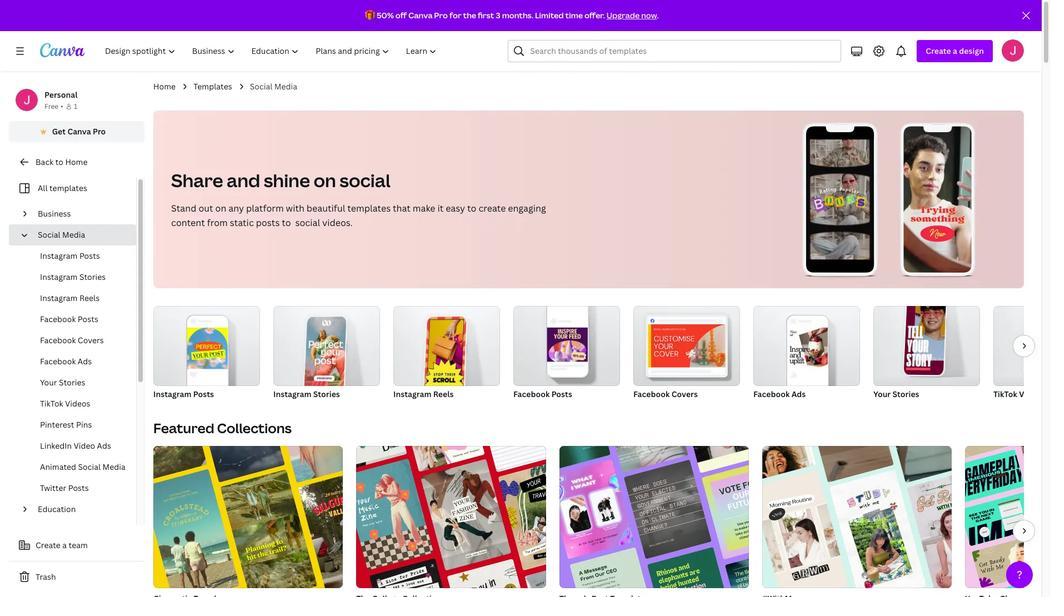 Task type: vqa. For each thing, say whether or not it's contained in the screenshot.
the in
no



Task type: locate. For each thing, give the bounding box(es) containing it.
tiktok down tiktok video image at the bottom
[[993, 389, 1017, 399]]

0 horizontal spatial facebook posts link
[[18, 309, 136, 330]]

a
[[953, 46, 957, 56], [62, 540, 67, 551]]

create inside 'create a team' button
[[36, 540, 60, 551]]

stories
[[79, 272, 106, 282], [59, 377, 85, 388], [313, 389, 340, 399], [893, 389, 919, 399]]

instagram reel image
[[393, 306, 500, 386], [424, 317, 467, 393]]

1 vertical spatial social
[[295, 217, 320, 229]]

1 horizontal spatial instagram posts link
[[153, 306, 260, 402]]

0 horizontal spatial instagram reels
[[40, 293, 100, 303]]

offer.
[[584, 10, 605, 21]]

0 vertical spatial social
[[250, 81, 272, 92]]

videos up pinterest pins link
[[65, 398, 90, 409]]

social media
[[250, 81, 297, 92], [38, 229, 85, 240]]

0 horizontal spatial on
[[215, 202, 226, 214]]

instagram posts link for instagram reels link corresponding to the left facebook posts link instagram stories link
[[18, 246, 136, 267]]

linkedin
[[40, 441, 72, 451]]

0 horizontal spatial videos
[[65, 398, 90, 409]]

pro inside button
[[93, 126, 106, 137]]

social media down business
[[38, 229, 85, 240]]

1 vertical spatial templates
[[347, 202, 391, 214]]

media down the "top level navigation" element
[[274, 81, 297, 92]]

1 horizontal spatial ads
[[97, 441, 111, 451]]

make
[[413, 202, 435, 214]]

tiktok videos link
[[993, 299, 1050, 402], [18, 393, 136, 414]]

1 vertical spatial media
[[62, 229, 85, 240]]

0 horizontal spatial pro
[[93, 126, 106, 137]]

top level navigation element
[[98, 40, 446, 62]]

0 horizontal spatial your stories
[[40, 377, 85, 388]]

None search field
[[508, 40, 841, 62]]

0 vertical spatial media
[[274, 81, 297, 92]]

create
[[479, 202, 506, 214]]

instagram reels link for the left facebook posts link
[[18, 288, 136, 309]]

1 vertical spatial ads
[[791, 389, 806, 399]]

0 horizontal spatial social
[[38, 229, 60, 240]]

now
[[641, 10, 657, 21]]

to
[[55, 157, 63, 167], [467, 202, 476, 214]]

0 vertical spatial instagram stories
[[40, 272, 106, 282]]

1 horizontal spatial facebook covers link
[[633, 306, 740, 402]]

education
[[38, 504, 76, 514]]

social down with
[[295, 217, 320, 229]]

covers
[[78, 335, 104, 346], [671, 389, 698, 399]]

free •
[[44, 102, 63, 111]]

templates
[[49, 183, 87, 193], [347, 202, 391, 214]]

1 horizontal spatial instagram reels
[[393, 389, 454, 399]]

instagram post image
[[153, 306, 260, 386], [187, 328, 228, 369]]

0 horizontal spatial instagram posts
[[40, 251, 100, 261]]

on up from
[[215, 202, 226, 214]]

linkedin video ads link
[[18, 436, 136, 457]]

templates left that
[[347, 202, 391, 214]]

business link
[[33, 203, 129, 224]]

the
[[463, 10, 476, 21]]

instagram stories link
[[18, 267, 136, 288], [273, 306, 380, 402]]

social down the "top level navigation" element
[[250, 81, 272, 92]]

all templates
[[38, 183, 87, 193]]

1 vertical spatial facebook ads
[[753, 389, 806, 399]]

content
[[171, 217, 205, 229]]

0 vertical spatial facebook posts
[[40, 314, 98, 324]]

ads
[[78, 356, 92, 367], [791, 389, 806, 399], [97, 441, 111, 451]]

static
[[230, 217, 254, 229]]

facebook ads link for the your stories link associated with tiktok videos link associated with the left facebook posts link
[[18, 351, 136, 372]]

pro left for
[[434, 10, 448, 21]]

1 horizontal spatial social media
[[250, 81, 297, 92]]

a inside button
[[62, 540, 67, 551]]

social down business
[[38, 229, 60, 240]]

a inside dropdown button
[[953, 46, 957, 56]]

facebook ad image
[[753, 306, 860, 386], [787, 328, 828, 369]]

pinterest pins link
[[18, 414, 136, 436]]

to inside back to home link
[[55, 157, 63, 167]]

facebook covers link for right facebook posts link
[[633, 306, 740, 402]]

0 horizontal spatial reels
[[79, 293, 100, 303]]

2 horizontal spatial media
[[274, 81, 297, 92]]

0 horizontal spatial instagram reels link
[[18, 288, 136, 309]]

create inside the create a design dropdown button
[[926, 46, 951, 56]]

0 vertical spatial social
[[340, 168, 390, 192]]

social media down the "top level navigation" element
[[250, 81, 297, 92]]

1 horizontal spatial pro
[[434, 10, 448, 21]]

pro up back to home link
[[93, 126, 106, 137]]

tiktok videos
[[993, 389, 1045, 399], [40, 398, 90, 409]]

0 vertical spatial on
[[314, 168, 336, 192]]

a left 'design'
[[953, 46, 957, 56]]

and
[[227, 168, 260, 192]]

create left team
[[36, 540, 60, 551]]

tiktok
[[993, 389, 1017, 399], [40, 398, 63, 409]]

posts
[[79, 251, 100, 261], [78, 314, 98, 324], [193, 389, 214, 399], [551, 389, 572, 399], [68, 483, 89, 493]]

create a design button
[[917, 40, 993, 62]]

instagram
[[40, 251, 77, 261], [40, 272, 77, 282], [40, 293, 77, 303], [153, 389, 191, 399], [273, 389, 311, 399], [393, 389, 431, 399]]

instagram posts up featured
[[153, 389, 214, 399]]

0 vertical spatial social media
[[250, 81, 297, 92]]

share and shine on social image
[[757, 111, 1024, 288]]

videos
[[1019, 389, 1045, 399], [65, 398, 90, 409]]

1 vertical spatial instagram reels
[[393, 389, 454, 399]]

education link
[[33, 499, 129, 520]]

create a design
[[926, 46, 984, 56]]

for
[[449, 10, 461, 21]]

0 horizontal spatial a
[[62, 540, 67, 551]]

create a team button
[[9, 534, 144, 557]]

james peterson image
[[1002, 39, 1024, 62]]

create left 'design'
[[926, 46, 951, 56]]

1 horizontal spatial instagram reels link
[[393, 306, 500, 402]]

pins
[[76, 419, 92, 430]]

2 horizontal spatial social
[[250, 81, 272, 92]]

home
[[153, 81, 176, 92], [65, 157, 88, 167]]

0 horizontal spatial covers
[[78, 335, 104, 346]]

to right easy
[[467, 202, 476, 214]]

facebook post image
[[513, 306, 620, 386], [547, 328, 588, 362]]

0 horizontal spatial social
[[295, 217, 320, 229]]

0 horizontal spatial your stories link
[[18, 372, 136, 393]]

0 vertical spatial templates
[[49, 183, 87, 193]]

1 horizontal spatial social
[[340, 168, 390, 192]]

1 vertical spatial create
[[36, 540, 60, 551]]

facebook covers
[[40, 335, 104, 346], [633, 389, 698, 399]]

to right 'back' in the top left of the page
[[55, 157, 63, 167]]

featured
[[153, 419, 214, 437]]

media down linkedin video ads link
[[103, 462, 125, 472]]

0 horizontal spatial to
[[55, 157, 63, 167]]

0 horizontal spatial create
[[36, 540, 60, 551]]

instagram stories link for instagram reels link corresponding to the left facebook posts link
[[18, 267, 136, 288]]

it
[[437, 202, 443, 214]]

1 horizontal spatial facebook posts link
[[513, 306, 620, 402]]

media down business link
[[62, 229, 85, 240]]

social down video at the left bottom of page
[[78, 462, 101, 472]]

0 vertical spatial reels
[[79, 293, 100, 303]]

home up 'all templates' link
[[65, 157, 88, 167]]

create
[[926, 46, 951, 56], [36, 540, 60, 551]]

create for create a team
[[36, 540, 60, 551]]

a for design
[[953, 46, 957, 56]]

off
[[395, 10, 407, 21]]

upgrade now button
[[607, 10, 657, 21]]

1 vertical spatial home
[[65, 157, 88, 167]]

a for team
[[62, 540, 67, 551]]

share and shine on social
[[171, 168, 390, 192]]

2 vertical spatial media
[[103, 462, 125, 472]]

tiktok videos down tiktok video image at the bottom
[[993, 389, 1045, 399]]

1 horizontal spatial social
[[78, 462, 101, 472]]

0 horizontal spatial social media
[[38, 229, 85, 240]]

canva right off
[[408, 10, 433, 21]]

instagram posts down business link
[[40, 251, 100, 261]]

engaging
[[508, 202, 546, 214]]

1 horizontal spatial tiktok videos link
[[993, 299, 1050, 402]]

instagram reels
[[40, 293, 100, 303], [393, 389, 454, 399]]

instagram story image
[[273, 306, 380, 386], [304, 317, 347, 393]]

0 vertical spatial facebook covers
[[40, 335, 104, 346]]

limited
[[535, 10, 564, 21]]

your
[[40, 377, 57, 388], [873, 389, 891, 399]]

pro
[[434, 10, 448, 21], [93, 126, 106, 137]]

on up beautiful
[[314, 168, 336, 192]]

instagram reels link for right facebook posts link
[[393, 306, 500, 402]]

1 vertical spatial canva
[[67, 126, 91, 137]]

create for create a design
[[926, 46, 951, 56]]

home left templates
[[153, 81, 176, 92]]

instagram stories
[[40, 272, 106, 282], [273, 389, 340, 399]]

your story image
[[904, 299, 946, 375], [873, 306, 980, 386]]

1 vertical spatial instagram posts link
[[153, 306, 260, 402]]

from
[[207, 217, 228, 229]]

1 vertical spatial a
[[62, 540, 67, 551]]

your stories
[[40, 377, 85, 388], [873, 389, 919, 399]]

0 vertical spatial canva
[[408, 10, 433, 21]]

1 vertical spatial instagram stories link
[[273, 306, 380, 402]]

1 horizontal spatial your stories
[[873, 389, 919, 399]]

templates link
[[193, 81, 232, 93]]

1 horizontal spatial reels
[[433, 389, 454, 399]]

1 horizontal spatial a
[[953, 46, 957, 56]]

media inside animated social media link
[[103, 462, 125, 472]]

1 vertical spatial reels
[[433, 389, 454, 399]]

0 horizontal spatial media
[[62, 229, 85, 240]]

1 horizontal spatial media
[[103, 462, 125, 472]]

canva right get
[[67, 126, 91, 137]]

1 horizontal spatial to
[[467, 202, 476, 214]]

your stories link for right facebook posts link's tiktok videos link
[[873, 299, 980, 402]]

a left team
[[62, 540, 67, 551]]

tiktok videos link for right facebook posts link
[[993, 299, 1050, 402]]

0 horizontal spatial canva
[[67, 126, 91, 137]]

🎁 50% off canva pro for the first 3 months. limited time offer. upgrade now .
[[365, 10, 659, 21]]

0 horizontal spatial instagram posts link
[[18, 246, 136, 267]]

upgrade
[[607, 10, 640, 21]]

tiktok up "pinterest"
[[40, 398, 63, 409]]

0 vertical spatial home
[[153, 81, 176, 92]]

trash link
[[9, 566, 144, 588]]

facebook posts
[[40, 314, 98, 324], [513, 389, 572, 399]]

0 horizontal spatial ads
[[78, 356, 92, 367]]

social
[[340, 168, 390, 192], [295, 217, 320, 229]]

1 vertical spatial on
[[215, 202, 226, 214]]

animated
[[40, 462, 76, 472]]

0 horizontal spatial facebook covers link
[[18, 330, 136, 351]]

your stories link
[[873, 299, 980, 402], [18, 372, 136, 393]]

videos down tiktok video image at the bottom
[[1019, 389, 1045, 399]]

tiktok videos up 'pinterest pins'
[[40, 398, 90, 409]]

0 vertical spatial ads
[[78, 356, 92, 367]]

social up stand out on any platform with beautiful templates that make it easy to create engaging content from static posts to  social videos.
[[340, 168, 390, 192]]

back to home
[[36, 157, 88, 167]]

instagram posts link
[[18, 246, 136, 267], [153, 306, 260, 402]]

1 horizontal spatial templates
[[347, 202, 391, 214]]

1 vertical spatial your
[[873, 389, 891, 399]]

months.
[[502, 10, 533, 21]]

0 vertical spatial instagram posts
[[40, 251, 100, 261]]

canva
[[408, 10, 433, 21], [67, 126, 91, 137]]

0 vertical spatial instagram reels
[[40, 293, 100, 303]]

1 vertical spatial to
[[467, 202, 476, 214]]

0 vertical spatial facebook ads
[[40, 356, 92, 367]]

0 horizontal spatial instagram stories link
[[18, 267, 136, 288]]

1 vertical spatial pro
[[93, 126, 106, 137]]

time
[[565, 10, 583, 21]]

0 vertical spatial instagram posts link
[[18, 246, 136, 267]]

instagram posts link for instagram stories link associated with instagram reels link corresponding to right facebook posts link
[[153, 306, 260, 402]]

facebook cover image
[[633, 306, 740, 386], [648, 324, 725, 368]]

reels
[[79, 293, 100, 303], [433, 389, 454, 399]]

templates right all
[[49, 183, 87, 193]]

0 vertical spatial a
[[953, 46, 957, 56]]

shine
[[264, 168, 310, 192]]

media
[[274, 81, 297, 92], [62, 229, 85, 240], [103, 462, 125, 472]]

0 horizontal spatial home
[[65, 157, 88, 167]]

0 vertical spatial instagram stories link
[[18, 267, 136, 288]]

1 vertical spatial facebook covers
[[633, 389, 698, 399]]

1 vertical spatial social media
[[38, 229, 85, 240]]



Task type: describe. For each thing, give the bounding box(es) containing it.
team
[[69, 540, 88, 551]]

twitter
[[40, 483, 66, 493]]

facebook post image inside facebook posts link
[[547, 328, 588, 362]]

create a team
[[36, 540, 88, 551]]

home link
[[153, 81, 176, 93]]

1 horizontal spatial tiktok
[[993, 389, 1017, 399]]

0 horizontal spatial facebook covers
[[40, 335, 104, 346]]

on inside stand out on any platform with beautiful templates that make it easy to create engaging content from static posts to  social videos.
[[215, 202, 226, 214]]

free
[[44, 102, 58, 111]]

1 horizontal spatial home
[[153, 81, 176, 92]]

get canva pro button
[[9, 121, 144, 142]]

trash
[[36, 572, 56, 582]]

2 horizontal spatial ads
[[791, 389, 806, 399]]

Search search field
[[530, 41, 834, 62]]

0 vertical spatial pro
[[434, 10, 448, 21]]

get canva pro
[[52, 126, 106, 137]]

back
[[36, 157, 53, 167]]

1 horizontal spatial your
[[873, 389, 891, 399]]

out
[[199, 202, 213, 214]]

1 vertical spatial social
[[38, 229, 60, 240]]

business
[[38, 208, 71, 219]]

first
[[478, 10, 494, 21]]

tiktok video image
[[993, 306, 1050, 386]]

personal
[[44, 89, 77, 100]]

animated social media
[[40, 462, 125, 472]]

canva inside button
[[67, 126, 91, 137]]

.
[[657, 10, 659, 21]]

stand
[[171, 202, 196, 214]]

3
[[496, 10, 500, 21]]

instagram story image inside instagram stories link
[[304, 317, 347, 393]]

share
[[171, 168, 223, 192]]

get
[[52, 126, 66, 137]]

that
[[393, 202, 411, 214]]

0 horizontal spatial facebook ads
[[40, 356, 92, 367]]

instagram stories link for instagram reels link corresponding to right facebook posts link
[[273, 306, 380, 402]]

facebook covers link for the left facebook posts link
[[18, 330, 136, 351]]

pinterest pins
[[40, 419, 92, 430]]

0 horizontal spatial facebook posts
[[40, 314, 98, 324]]

1 horizontal spatial facebook ads
[[753, 389, 806, 399]]

0 horizontal spatial your
[[40, 377, 57, 388]]

twitter posts
[[40, 483, 89, 493]]

0 horizontal spatial tiktok
[[40, 398, 63, 409]]

linkedin video ads
[[40, 441, 111, 451]]

animated social media link
[[18, 457, 136, 478]]

•
[[61, 102, 63, 111]]

twitter posts link
[[18, 478, 136, 499]]

social inside stand out on any platform with beautiful templates that make it easy to create engaging content from static posts to  social videos.
[[295, 217, 320, 229]]

1 vertical spatial instagram posts
[[153, 389, 214, 399]]

your stories link for tiktok videos link associated with the left facebook posts link
[[18, 372, 136, 393]]

all
[[38, 183, 48, 193]]

any
[[229, 202, 244, 214]]

0 horizontal spatial templates
[[49, 183, 87, 193]]

videos.
[[322, 217, 353, 229]]

0 vertical spatial your stories
[[40, 377, 85, 388]]

0 vertical spatial covers
[[78, 335, 104, 346]]

with
[[286, 202, 304, 214]]

facebook ads link for the your stories link associated with right facebook posts link's tiktok videos link
[[753, 306, 860, 402]]

all templates link
[[16, 178, 129, 199]]

1 horizontal spatial tiktok videos
[[993, 389, 1045, 399]]

platform
[[246, 202, 284, 214]]

easy
[[446, 202, 465, 214]]

featured collections
[[153, 419, 292, 437]]

video
[[74, 441, 95, 451]]

2 vertical spatial social
[[78, 462, 101, 472]]

stand out on any platform with beautiful templates that make it easy to create engaging content from static posts to  social videos.
[[171, 202, 546, 229]]

back to home link
[[9, 151, 144, 173]]

1 horizontal spatial videos
[[1019, 389, 1045, 399]]

to inside stand out on any platform with beautiful templates that make it easy to create engaging content from static posts to  social videos.
[[467, 202, 476, 214]]

templates inside stand out on any platform with beautiful templates that make it easy to create engaging content from static posts to  social videos.
[[347, 202, 391, 214]]

beautiful
[[307, 202, 345, 214]]

templates
[[193, 81, 232, 92]]

1 horizontal spatial covers
[[671, 389, 698, 399]]

posts
[[256, 217, 280, 229]]

tiktok videos link for the left facebook posts link
[[18, 393, 136, 414]]

1
[[74, 102, 77, 111]]

collections
[[217, 419, 292, 437]]

design
[[959, 46, 984, 56]]

1 vertical spatial instagram stories
[[273, 389, 340, 399]]

0 horizontal spatial tiktok videos
[[40, 398, 90, 409]]

1 horizontal spatial facebook posts
[[513, 389, 572, 399]]

50%
[[377, 10, 394, 21]]

1 horizontal spatial facebook covers
[[633, 389, 698, 399]]

🎁
[[365, 10, 375, 21]]

pinterest
[[40, 419, 74, 430]]



